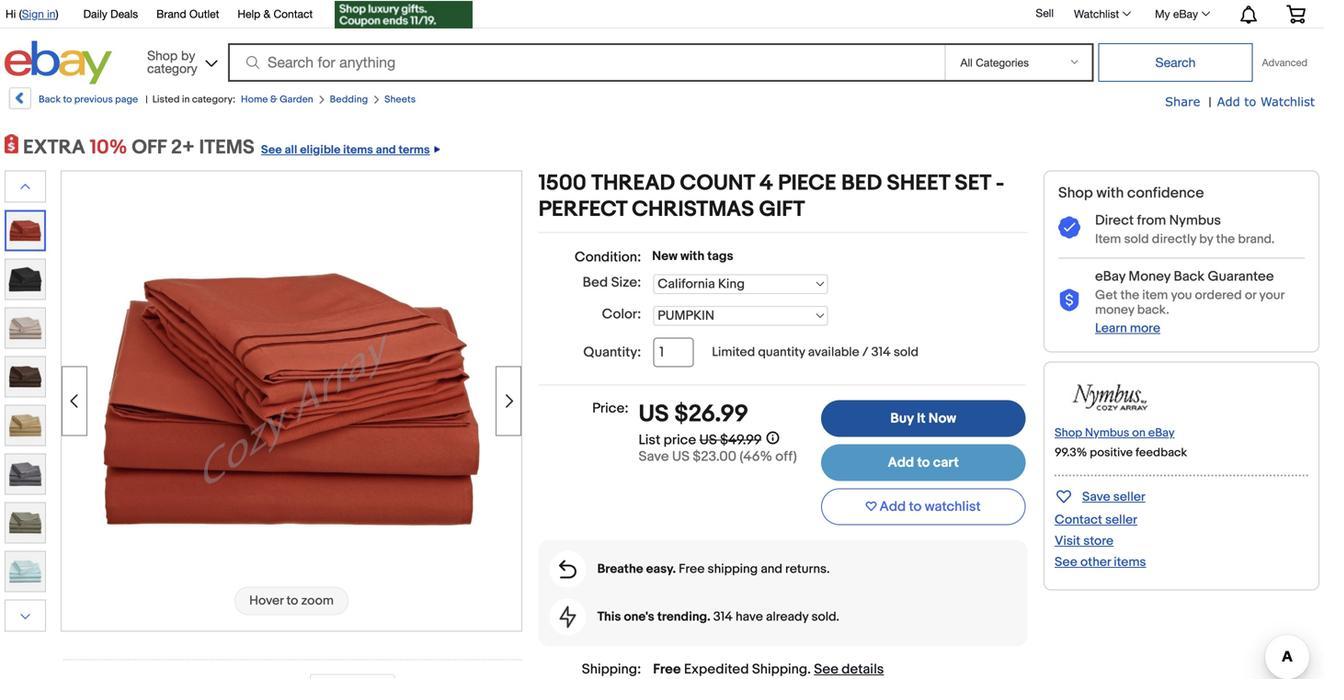Task type: describe. For each thing, give the bounding box(es) containing it.
advanced
[[1263, 57, 1308, 69]]

the inside 'ebay money back guarantee get the item you ordered or your money back. learn more'
[[1121, 288, 1140, 304]]

by inside shop by category
[[181, 48, 195, 63]]

shipping:
[[582, 662, 641, 679]]

1 vertical spatial 314
[[714, 610, 733, 626]]

or
[[1246, 288, 1257, 304]]

shop by category button
[[139, 41, 222, 80]]

trending.
[[658, 610, 711, 626]]

new with tags
[[653, 249, 734, 264]]

sold inside direct from nymbus item sold directly by the brand.
[[1125, 232, 1150, 247]]

home & garden link
[[241, 94, 313, 106]]

the inside direct from nymbus item sold directly by the brand.
[[1217, 232, 1236, 247]]

already
[[766, 610, 809, 626]]

see for us $26.99
[[814, 662, 839, 679]]

help & contact link
[[238, 5, 313, 25]]

available
[[808, 345, 860, 361]]

thread
[[592, 171, 675, 197]]

terms
[[399, 143, 430, 157]]

extra 10% off 2+ items
[[23, 136, 255, 160]]

1500 thread count 4 piece bed sheet set - perfect christmas gift
[[539, 171, 1005, 223]]

.
[[808, 662, 811, 679]]

see all eligible items and terms link
[[255, 136, 440, 160]]

you
[[1172, 288, 1193, 304]]

seller for contact
[[1106, 513, 1138, 528]]

share button
[[1166, 94, 1201, 110]]

sell
[[1036, 7, 1054, 19]]

condition:
[[575, 249, 641, 266]]

2 vertical spatial ebay
[[1149, 426, 1175, 441]]

color
[[602, 306, 638, 323]]

back inside 'ebay money back guarantee get the item you ordered or your money back. learn more'
[[1174, 269, 1205, 285]]

my
[[1156, 7, 1171, 20]]

2+
[[171, 136, 195, 160]]

from
[[1138, 213, 1167, 229]]

watchlist
[[925, 499, 981, 516]]

contact inside 'account' navigation
[[274, 7, 313, 20]]

guarantee
[[1208, 269, 1275, 285]]

your
[[1260, 288, 1285, 304]]

hi
[[6, 7, 16, 20]]

see for condition:
[[1055, 555, 1078, 571]]

my ebay
[[1156, 7, 1199, 20]]

& for help
[[264, 7, 271, 20]]

price:
[[593, 401, 629, 417]]

account navigation
[[0, 0, 1320, 31]]

1 vertical spatial free
[[653, 662, 681, 679]]

shop by category
[[147, 48, 197, 76]]

off)
[[776, 449, 797, 465]]

to inside share | add to watchlist
[[1245, 94, 1257, 109]]

with for shop
[[1097, 184, 1125, 202]]

share | add to watchlist
[[1166, 94, 1316, 110]]

Quantity: text field
[[653, 338, 694, 368]]

outlet
[[189, 7, 219, 20]]

us $26.99 main content
[[539, 171, 1028, 680]]

none submit inside shop by category banner
[[1099, 43, 1253, 82]]

daily deals link
[[83, 5, 138, 25]]

save seller button
[[1055, 486, 1146, 507]]

buy it now link
[[821, 401, 1026, 437]]

& for home
[[270, 94, 278, 106]]

add inside share | add to watchlist
[[1218, 94, 1241, 109]]

save for save us $23.00 (46% off)
[[639, 449, 669, 465]]

visit store link
[[1055, 534, 1114, 550]]

price
[[664, 432, 697, 449]]

previous
[[74, 94, 113, 106]]

sold.
[[812, 610, 840, 626]]

category
[[147, 61, 197, 76]]

confidence
[[1128, 184, 1205, 202]]

category:
[[192, 94, 236, 106]]

cart
[[934, 455, 959, 472]]

| listed in category:
[[146, 94, 236, 106]]

items
[[199, 136, 255, 160]]

save seller
[[1083, 490, 1146, 505]]

count
[[680, 171, 755, 197]]

feedback
[[1136, 446, 1188, 460]]

ordered
[[1196, 288, 1243, 304]]

listed
[[152, 94, 180, 106]]

returns.
[[786, 562, 830, 578]]

christmas
[[632, 197, 755, 223]]

picture 6 of 19 image
[[6, 406, 45, 446]]

seller for save
[[1114, 490, 1146, 505]]

picture 2 of 19 image
[[6, 212, 44, 250]]

item
[[1143, 288, 1169, 304]]

| inside share | add to watchlist
[[1209, 95, 1212, 110]]

add to watchlist link
[[821, 489, 1026, 526]]

shop nymbus on ebay
[[1055, 426, 1175, 441]]

my ebay link
[[1145, 3, 1219, 25]]

ebay inside 'ebay money back guarantee get the item you ordered or your money back. learn more'
[[1096, 269, 1126, 285]]

save for save seller
[[1083, 490, 1111, 505]]

set
[[955, 171, 991, 197]]

see other items link
[[1055, 555, 1147, 571]]

save us $23.00 (46% off)
[[639, 449, 797, 465]]

/
[[863, 345, 869, 361]]

back inside back to previous page link
[[39, 94, 61, 106]]

0 horizontal spatial |
[[146, 94, 148, 106]]

1 horizontal spatial us
[[672, 449, 690, 465]]

directly
[[1153, 232, 1197, 247]]

buy it now
[[891, 411, 957, 427]]

breathe
[[598, 562, 644, 578]]

contact inside contact seller visit store see other items
[[1055, 513, 1103, 528]]

items inside 'link'
[[343, 143, 373, 157]]

home
[[241, 94, 268, 106]]

size
[[611, 275, 638, 291]]

item
[[1096, 232, 1122, 247]]

limited quantity available / 314 sold
[[712, 345, 919, 361]]

details
[[842, 662, 884, 679]]

watchlist inside share | add to watchlist
[[1261, 94, 1316, 109]]

money
[[1096, 303, 1135, 318]]

it
[[917, 411, 926, 427]]

gift
[[759, 197, 806, 223]]

learn more link
[[1096, 321, 1161, 337]]

with details__icon image for breathe easy.
[[559, 561, 577, 579]]



Task type: vqa. For each thing, say whether or not it's contained in the screenshot.
bottommost in
yes



Task type: locate. For each thing, give the bounding box(es) containing it.
314 left have
[[714, 610, 733, 626]]

in inside 'account' navigation
[[47, 7, 56, 20]]

with inside us $26.99 main content
[[681, 249, 705, 264]]

contact right help
[[274, 7, 313, 20]]

items
[[343, 143, 373, 157], [1114, 555, 1147, 571]]

0 vertical spatial seller
[[1114, 490, 1146, 505]]

0 vertical spatial contact
[[274, 7, 313, 20]]

0 horizontal spatial us
[[639, 401, 669, 429]]

see down visit
[[1055, 555, 1078, 571]]

0 horizontal spatial items
[[343, 143, 373, 157]]

and left the returns.
[[761, 562, 783, 578]]

all
[[285, 143, 297, 157]]

&
[[264, 7, 271, 20], [270, 94, 278, 106]]

1 vertical spatial sold
[[894, 345, 919, 361]]

0 horizontal spatial nymbus
[[1086, 426, 1130, 441]]

advanced link
[[1253, 44, 1317, 81]]

with details__icon image for ebay money back guarantee
[[1059, 289, 1081, 312]]

| right share button
[[1209, 95, 1212, 110]]

see right .
[[814, 662, 839, 679]]

1 vertical spatial with
[[681, 249, 705, 264]]

eligible
[[300, 143, 341, 157]]

1 vertical spatial back
[[1174, 269, 1205, 285]]

& right help
[[264, 7, 271, 20]]

shop inside shop by category
[[147, 48, 178, 63]]

save up contact seller link
[[1083, 490, 1111, 505]]

1 horizontal spatial with
[[1097, 184, 1125, 202]]

with details__icon image left breathe
[[559, 561, 577, 579]]

with for new
[[681, 249, 705, 264]]

bedding
[[330, 94, 368, 106]]

0 vertical spatial back
[[39, 94, 61, 106]]

us down $26.99
[[700, 432, 717, 449]]

shipping
[[708, 562, 758, 578]]

add
[[1218, 94, 1241, 109], [888, 455, 915, 472], [880, 499, 906, 516]]

add down add to cart "link"
[[880, 499, 906, 516]]

sheets
[[385, 94, 416, 106]]

to left cart
[[918, 455, 930, 472]]

1 horizontal spatial back
[[1174, 269, 1205, 285]]

breathe easy. free shipping and returns.
[[598, 562, 830, 578]]

to for cart
[[918, 455, 930, 472]]

and for returns.
[[761, 562, 783, 578]]

shop by category banner
[[0, 0, 1320, 89]]

1 vertical spatial seller
[[1106, 513, 1138, 528]]

& inside 'account' navigation
[[264, 7, 271, 20]]

the left brand.
[[1217, 232, 1236, 247]]

expedited
[[684, 662, 749, 679]]

2 vertical spatial see
[[814, 662, 839, 679]]

picture 8 of 19 image
[[6, 504, 45, 543]]

sold down from
[[1125, 232, 1150, 247]]

save down us $26.99
[[639, 449, 669, 465]]

with up direct
[[1097, 184, 1125, 202]]

picture 4 of 19 image
[[6, 309, 45, 348]]

1 horizontal spatial see
[[814, 662, 839, 679]]

easy.
[[646, 562, 676, 578]]

1 vertical spatial contact
[[1055, 513, 1103, 528]]

add for add to watchlist
[[880, 499, 906, 516]]

seller up contact seller link
[[1114, 490, 1146, 505]]

bed
[[583, 275, 608, 291]]

2 vertical spatial add
[[880, 499, 906, 516]]

(46%
[[740, 449, 773, 465]]

store
[[1084, 534, 1114, 550]]

sold inside us $26.99 main content
[[894, 345, 919, 361]]

brand outlet
[[157, 7, 219, 20]]

back.
[[1138, 303, 1170, 318]]

1 horizontal spatial |
[[1209, 95, 1212, 110]]

0 horizontal spatial with
[[681, 249, 705, 264]]

direct from nymbus item sold directly by the brand.
[[1096, 213, 1275, 247]]

0 vertical spatial ebay
[[1174, 7, 1199, 20]]

back to previous page
[[39, 94, 138, 106]]

by right directly
[[1200, 232, 1214, 247]]

to down advanced "link"
[[1245, 94, 1257, 109]]

0 horizontal spatial by
[[181, 48, 195, 63]]

free
[[679, 562, 705, 578], [653, 662, 681, 679]]

seller down save seller
[[1106, 513, 1138, 528]]

free expedited shipping . see details
[[653, 662, 884, 679]]

to inside "link"
[[918, 455, 930, 472]]

0 vertical spatial nymbus
[[1170, 213, 1222, 229]]

free right easy.
[[679, 562, 705, 578]]

tags
[[708, 249, 734, 264]]

0 horizontal spatial in
[[47, 7, 56, 20]]

contact
[[274, 7, 313, 20], [1055, 513, 1103, 528]]

1 vertical spatial the
[[1121, 288, 1140, 304]]

the right get
[[1121, 288, 1140, 304]]

to for watchlist
[[909, 499, 922, 516]]

to left the watchlist
[[909, 499, 922, 516]]

1 horizontal spatial 314
[[872, 345, 891, 361]]

bed
[[842, 171, 882, 197]]

1 horizontal spatial in
[[182, 94, 190, 106]]

by down the brand outlet link
[[181, 48, 195, 63]]

0 vertical spatial save
[[639, 449, 669, 465]]

1 horizontal spatial and
[[761, 562, 783, 578]]

save inside "button"
[[1083, 490, 1111, 505]]

0 vertical spatial in
[[47, 7, 56, 20]]

10%
[[90, 136, 127, 160]]

contact seller link
[[1055, 513, 1138, 528]]

money
[[1129, 269, 1171, 285]]

314
[[872, 345, 891, 361], [714, 610, 733, 626]]

0 horizontal spatial watchlist
[[1075, 7, 1120, 20]]

with details__icon image for this one's trending.
[[560, 607, 576, 629]]

1 horizontal spatial save
[[1083, 490, 1111, 505]]

with details__icon image left get
[[1059, 289, 1081, 312]]

add for add to cart
[[888, 455, 915, 472]]

page
[[115, 94, 138, 106]]

0 vertical spatial sold
[[1125, 232, 1150, 247]]

brand
[[157, 7, 186, 20]]

0 horizontal spatial contact
[[274, 7, 313, 20]]

visit
[[1055, 534, 1081, 550]]

brand outlet link
[[157, 5, 219, 25]]

us left $23.00
[[672, 449, 690, 465]]

ebay
[[1174, 7, 1199, 20], [1096, 269, 1126, 285], [1149, 426, 1175, 441]]

2 vertical spatial shop
[[1055, 426, 1083, 441]]

sign in link
[[22, 7, 56, 20]]

see left all
[[261, 143, 282, 157]]

0 vertical spatial items
[[343, 143, 373, 157]]

ebay up feedback
[[1149, 426, 1175, 441]]

with details__icon image for direct from nymbus
[[1059, 217, 1081, 240]]

add down buy
[[888, 455, 915, 472]]

1 vertical spatial save
[[1083, 490, 1111, 505]]

add to cart link
[[821, 445, 1026, 482]]

shop for shop with confidence
[[1059, 184, 1094, 202]]

1 vertical spatial nymbus
[[1086, 426, 1130, 441]]

direct
[[1096, 213, 1134, 229]]

shop for shop nymbus on ebay
[[1055, 426, 1083, 441]]

see inside contact seller visit store see other items
[[1055, 555, 1078, 571]]

0 vertical spatial free
[[679, 562, 705, 578]]

1 horizontal spatial sold
[[1125, 232, 1150, 247]]

items inside contact seller visit store see other items
[[1114, 555, 1147, 571]]

hi ( sign in )
[[6, 7, 58, 20]]

save inside us $26.99 main content
[[639, 449, 669, 465]]

by inside direct from nymbus item sold directly by the brand.
[[1200, 232, 1214, 247]]

this
[[598, 610, 621, 626]]

watchlist down advanced "link"
[[1261, 94, 1316, 109]]

one's
[[624, 610, 655, 626]]

item direct from brand image
[[1055, 378, 1166, 417]]

to for previous
[[63, 94, 72, 106]]

with details__icon image left this
[[560, 607, 576, 629]]

home & garden
[[241, 94, 313, 106]]

0 horizontal spatial see
[[261, 143, 282, 157]]

more
[[1131, 321, 1161, 337]]

1 vertical spatial add
[[888, 455, 915, 472]]

see inside 'link'
[[261, 143, 282, 157]]

your shopping cart image
[[1286, 5, 1307, 23]]

0 horizontal spatial sold
[[894, 345, 919, 361]]

and left terms
[[376, 143, 396, 157]]

sheets link
[[385, 94, 416, 106]]

1 vertical spatial watchlist
[[1261, 94, 1316, 109]]

sold right /
[[894, 345, 919, 361]]

picture 7 of 19 image
[[6, 455, 45, 494]]

sell link
[[1028, 7, 1063, 19]]

help & contact
[[238, 7, 313, 20]]

in
[[47, 7, 56, 20], [182, 94, 190, 106]]

2 horizontal spatial see
[[1055, 555, 1078, 571]]

& right home
[[270, 94, 278, 106]]

1 vertical spatial &
[[270, 94, 278, 106]]

0 vertical spatial with
[[1097, 184, 1125, 202]]

nymbus inside direct from nymbus item sold directly by the brand.
[[1170, 213, 1222, 229]]

seller
[[1114, 490, 1146, 505], [1106, 513, 1138, 528]]

with details__icon image
[[1059, 217, 1081, 240], [1059, 289, 1081, 312], [559, 561, 577, 579], [560, 607, 576, 629]]

watchlist right sell
[[1075, 7, 1120, 20]]

now
[[929, 411, 957, 427]]

on
[[1133, 426, 1146, 441]]

2 horizontal spatial us
[[700, 432, 717, 449]]

limited
[[712, 345, 756, 361]]

us up list
[[639, 401, 669, 429]]

99.3%
[[1055, 446, 1088, 460]]

314 right /
[[872, 345, 891, 361]]

help
[[238, 7, 261, 20]]

0 vertical spatial shop
[[147, 48, 178, 63]]

1 horizontal spatial watchlist
[[1261, 94, 1316, 109]]

quantity:
[[584, 345, 641, 361]]

1 horizontal spatial nymbus
[[1170, 213, 1222, 229]]

shop up 99.3%
[[1055, 426, 1083, 441]]

back left previous
[[39, 94, 61, 106]]

contact seller visit store see other items
[[1055, 513, 1147, 571]]

save
[[639, 449, 669, 465], [1083, 490, 1111, 505]]

1 vertical spatial in
[[182, 94, 190, 106]]

0 horizontal spatial the
[[1121, 288, 1140, 304]]

see
[[261, 143, 282, 157], [1055, 555, 1078, 571], [814, 662, 839, 679]]

to left previous
[[63, 94, 72, 106]]

Search for anything text field
[[231, 45, 942, 80]]

free left expedited
[[653, 662, 681, 679]]

positive
[[1090, 446, 1134, 460]]

0 vertical spatial &
[[264, 7, 271, 20]]

and for terms
[[376, 143, 396, 157]]

1 horizontal spatial the
[[1217, 232, 1236, 247]]

list
[[639, 432, 661, 449]]

1500 thread count 4 piece bed sheet set - perfect christmas gift - picture 2 of 19 image
[[99, 170, 484, 630]]

$23.00
[[693, 449, 737, 465]]

shipping
[[752, 662, 808, 679]]

add to cart
[[888, 455, 959, 472]]

0 vertical spatial 314
[[872, 345, 891, 361]]

add inside "link"
[[888, 455, 915, 472]]

1 vertical spatial items
[[1114, 555, 1147, 571]]

learn
[[1096, 321, 1128, 337]]

0 horizontal spatial 314
[[714, 610, 733, 626]]

to
[[63, 94, 72, 106], [1245, 94, 1257, 109], [918, 455, 930, 472], [909, 499, 922, 516]]

with details__icon image left item
[[1059, 217, 1081, 240]]

1 vertical spatial by
[[1200, 232, 1214, 247]]

1 horizontal spatial contact
[[1055, 513, 1103, 528]]

1 vertical spatial see
[[1055, 555, 1078, 571]]

0 horizontal spatial back
[[39, 94, 61, 106]]

perfect
[[539, 197, 627, 223]]

in right the sign on the top
[[47, 7, 56, 20]]

1 vertical spatial ebay
[[1096, 269, 1126, 285]]

and inside us $26.99 main content
[[761, 562, 783, 578]]

picture 3 of 19 image
[[6, 260, 45, 299]]

shop right -
[[1059, 184, 1094, 202]]

0 vertical spatial and
[[376, 143, 396, 157]]

0 vertical spatial see
[[261, 143, 282, 157]]

and
[[376, 143, 396, 157], [761, 562, 783, 578]]

$49.99
[[720, 432, 762, 449]]

None submit
[[1099, 43, 1253, 82]]

seller inside contact seller visit store see other items
[[1106, 513, 1138, 528]]

this one's trending. 314 have already sold.
[[598, 610, 840, 626]]

nymbus up directly
[[1170, 213, 1222, 229]]

see inside us $26.99 main content
[[814, 662, 839, 679]]

in right listed
[[182, 94, 190, 106]]

watchlist inside 'account' navigation
[[1075, 7, 1120, 20]]

picture 9 of 19 image
[[6, 552, 45, 592]]

shop down 'brand'
[[147, 48, 178, 63]]

nymbus up the positive
[[1086, 426, 1130, 441]]

seller inside save seller "button"
[[1114, 490, 1146, 505]]

1 horizontal spatial by
[[1200, 232, 1214, 247]]

0 horizontal spatial and
[[376, 143, 396, 157]]

see details link
[[814, 662, 884, 679]]

0 vertical spatial by
[[181, 48, 195, 63]]

deals
[[111, 7, 138, 20]]

get the coupon image
[[335, 1, 473, 29]]

ebay right my
[[1174, 7, 1199, 20]]

1 vertical spatial and
[[761, 562, 783, 578]]

picture 5 of 19 image
[[6, 357, 45, 397]]

with right 'new'
[[681, 249, 705, 264]]

1 horizontal spatial items
[[1114, 555, 1147, 571]]

1 vertical spatial shop
[[1059, 184, 1094, 202]]

ebay money back guarantee get the item you ordered or your money back. learn more
[[1096, 269, 1285, 337]]

items right eligible
[[343, 143, 373, 157]]

add right share at the top right of page
[[1218, 94, 1241, 109]]

0 vertical spatial the
[[1217, 232, 1236, 247]]

shop with confidence
[[1059, 184, 1205, 202]]

0 horizontal spatial save
[[639, 449, 669, 465]]

watchlist link
[[1064, 3, 1140, 25]]

items right other
[[1114, 555, 1147, 571]]

| left listed
[[146, 94, 148, 106]]

0 vertical spatial add
[[1218, 94, 1241, 109]]

back up you
[[1174, 269, 1205, 285]]

shop for shop by category
[[147, 48, 178, 63]]

contact up the visit store link
[[1055, 513, 1103, 528]]

ebay up get
[[1096, 269, 1126, 285]]

and inside 'link'
[[376, 143, 396, 157]]

sheet
[[887, 171, 950, 197]]

the
[[1217, 232, 1236, 247], [1121, 288, 1140, 304]]

0 vertical spatial watchlist
[[1075, 7, 1120, 20]]

ebay inside 'account' navigation
[[1174, 7, 1199, 20]]



